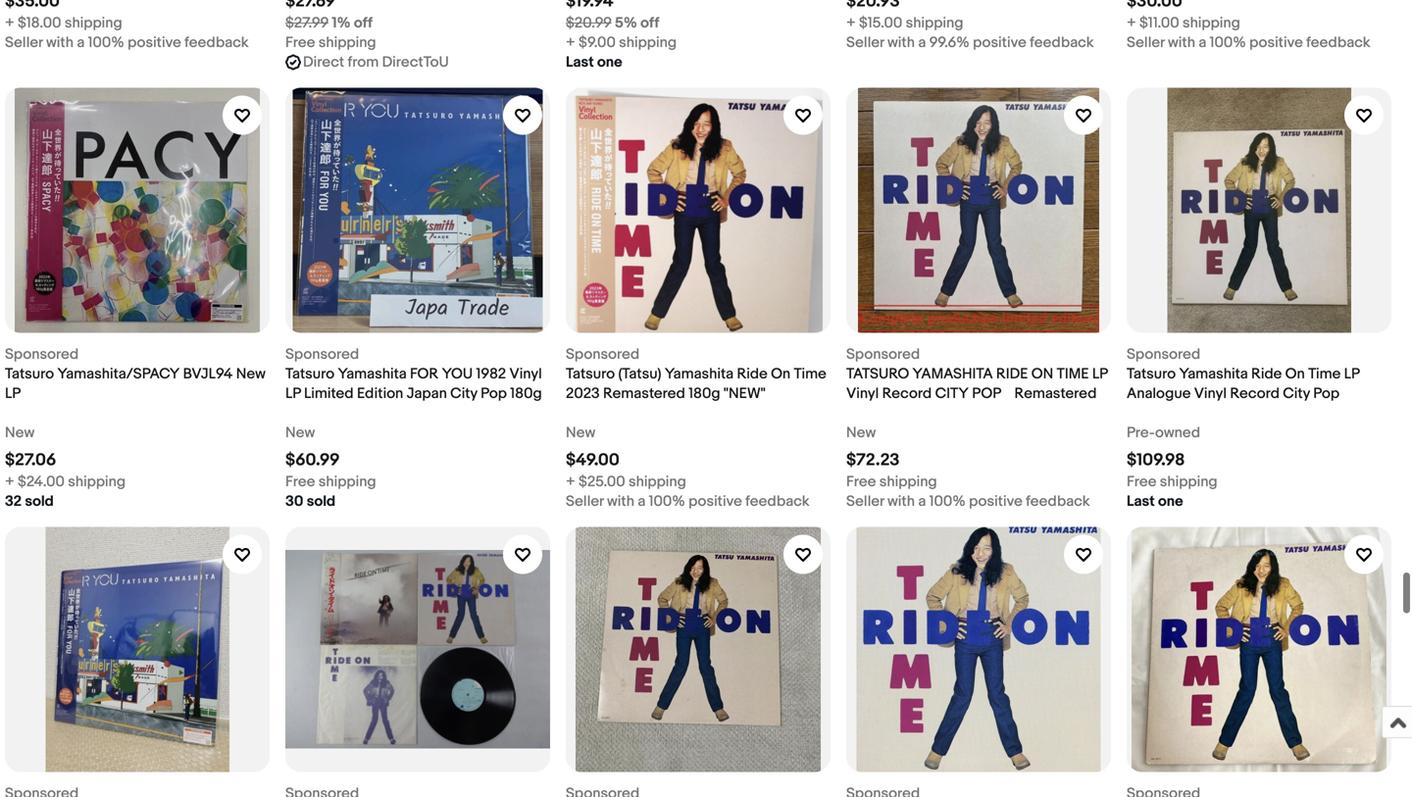 Task type: vqa. For each thing, say whether or not it's contained in the screenshot.


Task type: locate. For each thing, give the bounding box(es) containing it.
1 horizontal spatial last one text field
[[1127, 492, 1184, 512]]

2 city from the left
[[1283, 385, 1310, 403]]

+ $15.00 shipping seller with a 99.6% positive feedback
[[847, 14, 1094, 51]]

tatsuro up $27.06
[[5, 365, 54, 383]]

Free shipping text field
[[285, 33, 376, 52], [285, 472, 376, 492], [847, 472, 937, 492], [1127, 472, 1218, 492]]

sponsored text field for $49.00
[[566, 345, 640, 364]]

ride inside sponsored tatsuro yamashita ride on time lp analogue vinyl record city pop
[[1252, 365, 1282, 383]]

1 new text field from the left
[[285, 423, 315, 443]]

+ inside new $27.06 + $24.00 shipping 32 sold
[[5, 473, 14, 491]]

sponsored inside sponsored tatsuro (tatsu) yamashita ride on time 2023 remastered 180g "new"
[[566, 346, 640, 363]]

sponsored inside sponsored tatsuro yamashita ride on time lp analogue vinyl record city pop
[[1127, 346, 1201, 363]]

$72.23 text field
[[847, 450, 900, 471]]

tatsuro inside sponsored tatsuro (tatsu) yamashita ride on time 2023 remastered 180g "new"
[[566, 365, 615, 383]]

feedback inside + $11.00 shipping seller with a 100% positive feedback
[[1307, 34, 1371, 51]]

New text field
[[285, 423, 315, 443], [847, 423, 876, 443]]

1 horizontal spatial pop
[[1314, 385, 1340, 403]]

from
[[348, 53, 379, 71]]

1 new text field from the left
[[5, 423, 35, 443]]

+ $18.00 shipping text field
[[5, 13, 122, 33]]

with
[[46, 34, 74, 51], [888, 34, 915, 51], [1168, 34, 1196, 51], [607, 493, 635, 511], [888, 493, 915, 511]]

None text field
[[566, 0, 614, 12], [1127, 784, 1201, 798], [566, 0, 614, 12], [1127, 784, 1201, 798]]

1 horizontal spatial off
[[641, 14, 660, 32]]

with inside + $18.00 shipping seller with a 100% positive feedback
[[46, 34, 74, 51]]

yamashita for $109.98
[[1180, 365, 1248, 383]]

previous price $27.99 1% off text field
[[285, 13, 373, 33]]

2 horizontal spatial seller with a 100% positive feedback text field
[[1127, 33, 1371, 52]]

seller
[[5, 34, 43, 51], [847, 34, 884, 51], [1127, 34, 1165, 51], [566, 493, 604, 511], [847, 493, 884, 511]]

record down tatsuro
[[882, 385, 932, 403]]

sponsored text field up tatsuro
[[847, 345, 920, 364]]

1 horizontal spatial city
[[1283, 385, 1310, 403]]

free shipping text field down $109.98
[[1127, 472, 1218, 492]]

2 180g from the left
[[689, 385, 721, 403]]

1 ride from the left
[[737, 365, 768, 383]]

shipping up 99.6%
[[906, 14, 964, 32]]

$27.99
[[285, 14, 329, 32]]

for
[[410, 365, 439, 383]]

0 horizontal spatial city
[[450, 385, 478, 403]]

2 time from the left
[[1309, 365, 1341, 383]]

yamashita inside sponsored tatsuro yamashita  for you 1982 vinyl lp limited edition  japan city pop 180g
[[338, 365, 407, 383]]

2 record from the left
[[1230, 385, 1280, 403]]

1 off from the left
[[354, 14, 373, 32]]

tatsuro up 2023
[[566, 365, 615, 383]]

0 horizontal spatial new text field
[[285, 423, 315, 443]]

1 horizontal spatial vinyl
[[847, 385, 879, 403]]

0 horizontal spatial ride
[[737, 365, 768, 383]]

shipping down $109.98
[[1160, 473, 1218, 491]]

0 horizontal spatial yamashita
[[338, 365, 407, 383]]

Sponsored text field
[[5, 345, 79, 364], [285, 345, 359, 364], [566, 345, 640, 364], [847, 345, 920, 364]]

shipping inside new $49.00 + $25.00 shipping seller with a 100% positive feedback
[[629, 473, 687, 491]]

lp inside sponsored tatsuro yamashita/spacy bvjl94 new lp
[[5, 385, 21, 403]]

None text field
[[5, 0, 60, 12], [285, 0, 336, 12], [847, 0, 900, 12], [1127, 0, 1183, 12], [5, 784, 79, 798], [285, 784, 359, 798], [566, 784, 640, 798], [847, 784, 920, 798], [5, 0, 60, 12], [285, 0, 336, 12], [847, 0, 900, 12], [1127, 0, 1183, 12], [5, 784, 79, 798], [285, 784, 359, 798], [566, 784, 640, 798], [847, 784, 920, 798]]

0 horizontal spatial record
[[882, 385, 932, 403]]

1 horizontal spatial new text field
[[847, 423, 876, 443]]

Pre-owned text field
[[1127, 423, 1201, 443]]

new
[[236, 365, 266, 383], [5, 424, 35, 442], [285, 424, 315, 442], [566, 424, 596, 442], [847, 424, 876, 442]]

New text field
[[5, 423, 35, 443], [566, 423, 596, 443]]

ride
[[997, 365, 1028, 383]]

free down $109.98 "text field" in the right bottom of the page
[[1127, 473, 1157, 491]]

0 horizontal spatial off
[[354, 14, 373, 32]]

free
[[285, 34, 315, 51], [285, 473, 315, 491], [847, 473, 876, 491], [1127, 473, 1157, 491]]

1 on from the left
[[771, 365, 791, 383]]

off right 5%
[[641, 14, 660, 32]]

1 horizontal spatial 180g
[[689, 385, 721, 403]]

one
[[597, 53, 623, 71], [1159, 493, 1184, 511]]

1 sponsored text field from the left
[[5, 345, 79, 364]]

city inside sponsored tatsuro yamashita ride on time lp analogue vinyl record city pop
[[1283, 385, 1310, 403]]

Seller with a 99.6% positive feedback text field
[[847, 33, 1094, 52]]

city inside sponsored tatsuro yamashita  for you 1982 vinyl lp limited edition  japan city pop 180g
[[450, 385, 478, 403]]

remastered
[[603, 385, 686, 403]]

a for $11.00
[[1199, 34, 1207, 51]]

feedback
[[185, 34, 249, 51], [1030, 34, 1094, 51], [1307, 34, 1371, 51], [746, 493, 810, 511], [1026, 493, 1090, 511]]

sponsored tatsuro yamashita/spacy bvjl94 new lp
[[5, 346, 266, 403]]

positive inside + $15.00 shipping seller with a 99.6% positive feedback
[[973, 34, 1027, 51]]

1 horizontal spatial record
[[1230, 385, 1280, 403]]

vinyl
[[510, 365, 542, 383], [847, 385, 879, 403], [1195, 385, 1227, 403]]

3 sponsored from the left
[[566, 346, 640, 363]]

new $27.06 + $24.00 shipping 32 sold
[[5, 424, 126, 511]]

with inside + $11.00 shipping seller with a 100% positive feedback
[[1168, 34, 1196, 51]]

2 yamashita from the left
[[665, 365, 734, 383]]

off
[[354, 14, 373, 32], [641, 14, 660, 32]]

free down $72.23
[[847, 473, 876, 491]]

+ inside $20.99 5% off + $9.00 shipping last one
[[566, 34, 575, 51]]

pop inside sponsored tatsuro yamashita ride on time lp analogue vinyl record city pop
[[1314, 385, 1340, 403]]

pop
[[481, 385, 507, 403], [1314, 385, 1340, 403]]

100% inside new $49.00 + $25.00 shipping seller with a 100% positive feedback
[[649, 493, 685, 511]]

with down + $18.00 shipping 'text box'
[[46, 34, 74, 51]]

off inside $20.99 5% off + $9.00 shipping last one
[[641, 14, 660, 32]]

city
[[450, 385, 478, 403], [1283, 385, 1310, 403]]

1 time from the left
[[794, 365, 827, 383]]

new up $27.06
[[5, 424, 35, 442]]

positive inside + $11.00 shipping seller with a 100% positive feedback
[[1250, 34, 1303, 51]]

new text field up $27.06
[[5, 423, 35, 443]]

2 new text field from the left
[[847, 423, 876, 443]]

sponsored up limited
[[285, 346, 359, 363]]

seller inside + $15.00 shipping seller with a 99.6% positive feedback
[[847, 34, 884, 51]]

one down $109.98
[[1159, 493, 1184, 511]]

free inside new $72.23 free shipping seller with a 100% positive feedback
[[847, 473, 876, 491]]

tatsuro inside sponsored tatsuro yamashita ride on time lp analogue vinyl record city pop
[[1127, 365, 1176, 383]]

with down $72.23
[[888, 493, 915, 511]]

sponsored inside sponsored tatsuro yamashita ride on time lp vinyl record city pop　remastered
[[847, 346, 920, 363]]

100% inside + $18.00 shipping seller with a 100% positive feedback
[[88, 34, 124, 51]]

sponsored text field up limited
[[285, 345, 359, 364]]

$11.00
[[1140, 14, 1180, 32]]

Seller with a 100% positive feedback text field
[[566, 492, 810, 512]]

2 tatsuro from the left
[[285, 365, 335, 383]]

new text field up $49.00 text box
[[566, 423, 596, 443]]

0 vertical spatial last one text field
[[566, 52, 623, 72]]

1 yamashita from the left
[[338, 365, 407, 383]]

+ $9.00 shipping text field
[[566, 33, 677, 52]]

1 vertical spatial one
[[1159, 493, 1184, 511]]

seller down $72.23
[[847, 493, 884, 511]]

on
[[771, 365, 791, 383], [1286, 365, 1305, 383]]

Last one text field
[[566, 52, 623, 72], [1127, 492, 1184, 512]]

sponsored up analogue
[[1127, 346, 1201, 363]]

feedback for + $18.00 shipping seller with a 100% positive feedback
[[185, 34, 249, 51]]

sponsored text field up yamashita/spacy
[[5, 345, 79, 364]]

new for $27.06
[[5, 424, 35, 442]]

sponsored inside sponsored tatsuro yamashita  for you 1982 vinyl lp limited edition  japan city pop 180g
[[285, 346, 359, 363]]

a inside + $18.00 shipping seller with a 100% positive feedback
[[77, 34, 85, 51]]

"new"
[[724, 385, 766, 403]]

free down the $27.99
[[285, 34, 315, 51]]

yamashita
[[913, 365, 993, 383]]

+ $11.00 shipping text field
[[1127, 13, 1241, 33]]

sponsored for $72.23
[[847, 346, 920, 363]]

2 sold from the left
[[307, 493, 336, 511]]

1 tatsuro from the left
[[5, 365, 54, 383]]

shipping down 5%
[[619, 34, 677, 51]]

shipping
[[65, 14, 122, 32], [906, 14, 964, 32], [1183, 14, 1241, 32], [319, 34, 376, 51], [619, 34, 677, 51], [68, 473, 126, 491], [319, 473, 376, 491], [629, 473, 687, 491], [880, 473, 937, 491], [1160, 473, 1218, 491]]

sponsored
[[5, 346, 79, 363], [285, 346, 359, 363], [566, 346, 640, 363], [847, 346, 920, 363], [1127, 346, 1201, 363]]

with down + $25.00 shipping text field
[[607, 493, 635, 511]]

free shipping text field down $60.99
[[285, 472, 376, 492]]

new up $49.00 text box
[[566, 424, 596, 442]]

lp
[[1093, 365, 1108, 383], [1345, 365, 1360, 383], [5, 385, 21, 403], [285, 385, 301, 403]]

yamashita up "new"
[[665, 365, 734, 383]]

30
[[285, 493, 304, 511]]

last one text field down $109.98
[[1127, 492, 1184, 512]]

seller down $11.00
[[1127, 34, 1165, 51]]

off inside $27.99 1% off free shipping
[[354, 14, 373, 32]]

shipping inside + $11.00 shipping seller with a 100% positive feedback
[[1183, 14, 1241, 32]]

1 sponsored from the left
[[5, 346, 79, 363]]

+ left $9.00
[[566, 34, 575, 51]]

last inside $20.99 5% off + $9.00 shipping last one
[[566, 53, 594, 71]]

2 on from the left
[[1286, 365, 1305, 383]]

tatsuro inside sponsored tatsuro yamashita/spacy bvjl94 new lp
[[5, 365, 54, 383]]

1 horizontal spatial one
[[1159, 493, 1184, 511]]

shipping down 1%
[[319, 34, 376, 51]]

seller inside + $11.00 shipping seller with a 100% positive feedback
[[1127, 34, 1165, 51]]

positive for + $11.00 shipping
[[1250, 34, 1303, 51]]

new text field up '$60.99' text box
[[285, 423, 315, 443]]

with down + $11.00 shipping text box
[[1168, 34, 1196, 51]]

shipping inside new $60.99 free shipping 30 sold
[[319, 473, 376, 491]]

0 horizontal spatial last
[[566, 53, 594, 71]]

seller for $18.00
[[5, 34, 43, 51]]

180g left 2023
[[510, 385, 542, 403]]

+ left $11.00
[[1127, 14, 1137, 32]]

feedback inside + $15.00 shipping seller with a 99.6% positive feedback
[[1030, 34, 1094, 51]]

previous price $20.99 5% off text field
[[566, 13, 660, 33]]

seller inside new $72.23 free shipping seller with a 100% positive feedback
[[847, 493, 884, 511]]

180g inside sponsored tatsuro (tatsu) yamashita ride on time 2023 remastered 180g "new"
[[689, 385, 721, 403]]

positive for + $18.00 shipping
[[128, 34, 181, 51]]

vinyl down tatsuro
[[847, 385, 879, 403]]

lp inside sponsored tatsuro yamashita  for you 1982 vinyl lp limited edition  japan city pop 180g
[[285, 385, 301, 403]]

new up $72.23 text field
[[847, 424, 876, 442]]

a inside + $15.00 shipping seller with a 99.6% positive feedback
[[919, 34, 926, 51]]

0 horizontal spatial sold
[[25, 493, 54, 511]]

3 tatsuro from the left
[[566, 365, 615, 383]]

$20.99
[[566, 14, 612, 32]]

sponsored up yamashita/spacy
[[5, 346, 79, 363]]

$15.00
[[859, 14, 903, 32]]

yamashita
[[338, 365, 407, 383], [665, 365, 734, 383], [1180, 365, 1248, 383]]

record right analogue
[[1230, 385, 1280, 403]]

5 sponsored from the left
[[1127, 346, 1201, 363]]

+ down $49.00 text box
[[566, 473, 575, 491]]

a
[[77, 34, 85, 51], [919, 34, 926, 51], [1199, 34, 1207, 51], [638, 493, 646, 511], [919, 493, 926, 511]]

seller down $25.00
[[566, 493, 604, 511]]

2023
[[566, 385, 600, 403]]

seller down $18.00
[[5, 34, 43, 51]]

+ $25.00 shipping text field
[[566, 472, 687, 492]]

shipping right $24.00
[[68, 473, 126, 491]]

new inside new $49.00 + $25.00 shipping seller with a 100% positive feedback
[[566, 424, 596, 442]]

0 horizontal spatial one
[[597, 53, 623, 71]]

tatsuro inside sponsored tatsuro yamashita  for you 1982 vinyl lp limited edition  japan city pop 180g
[[285, 365, 335, 383]]

1 180g from the left
[[510, 385, 542, 403]]

2 sponsored from the left
[[285, 346, 359, 363]]

180g left "new"
[[689, 385, 721, 403]]

0 horizontal spatial new text field
[[5, 423, 35, 443]]

2 sponsored text field from the left
[[285, 345, 359, 364]]

a inside + $11.00 shipping seller with a 100% positive feedback
[[1199, 34, 1207, 51]]

shipping down $60.99
[[319, 473, 376, 491]]

$49.00 text field
[[566, 450, 620, 471]]

with inside + $15.00 shipping seller with a 99.6% positive feedback
[[888, 34, 915, 51]]

+ left $18.00
[[5, 14, 14, 32]]

new inside new $27.06 + $24.00 shipping 32 sold
[[5, 424, 35, 442]]

$109.98 text field
[[1127, 450, 1185, 471]]

last down $9.00
[[566, 53, 594, 71]]

1 horizontal spatial yamashita
[[665, 365, 734, 383]]

on
[[1032, 365, 1054, 383]]

last down $109.98 "text field" in the right bottom of the page
[[1127, 493, 1155, 511]]

free shipping text field up direct
[[285, 33, 376, 52]]

shipping right $11.00
[[1183, 14, 1241, 32]]

sponsored for $60.99
[[285, 346, 359, 363]]

seller inside + $18.00 shipping seller with a 100% positive feedback
[[5, 34, 43, 51]]

positive
[[128, 34, 181, 51], [973, 34, 1027, 51], [1250, 34, 1303, 51], [689, 493, 742, 511], [969, 493, 1023, 511]]

$9.00
[[579, 34, 616, 51]]

1 pop from the left
[[481, 385, 507, 403]]

shipping down $72.23
[[880, 473, 937, 491]]

Sponsored text field
[[1127, 345, 1201, 364]]

sponsored tatsuro yamashita  for you 1982 vinyl lp limited edition  japan city pop 180g
[[285, 346, 542, 403]]

sponsored inside sponsored tatsuro yamashita/spacy bvjl94 new lp
[[5, 346, 79, 363]]

yamashita/spacy
[[57, 365, 180, 383]]

new right bvjl94
[[236, 365, 266, 383]]

new text field up $72.23 text field
[[847, 423, 876, 443]]

2 new text field from the left
[[566, 423, 596, 443]]

sold down $24.00
[[25, 493, 54, 511]]

one down + $9.00 shipping text box
[[597, 53, 623, 71]]

0 vertical spatial last
[[566, 53, 594, 71]]

new inside new $60.99 free shipping 30 sold
[[285, 424, 315, 442]]

+ left $15.00
[[847, 14, 856, 32]]

free shipping text field for $109.98
[[1127, 472, 1218, 492]]

yamashita inside sponsored tatsuro yamashita ride on time lp analogue vinyl record city pop
[[1180, 365, 1248, 383]]

sponsored text field up "(tatsu)"
[[566, 345, 640, 364]]

record
[[882, 385, 932, 403], [1230, 385, 1280, 403]]

feedback for + $11.00 shipping seller with a 100% positive feedback
[[1307, 34, 1371, 51]]

feedback inside + $18.00 shipping seller with a 100% positive feedback
[[185, 34, 249, 51]]

seller down $15.00
[[847, 34, 884, 51]]

on inside sponsored tatsuro yamashita ride on time lp analogue vinyl record city pop
[[1286, 365, 1305, 383]]

free inside $27.99 1% off free shipping
[[285, 34, 315, 51]]

4 tatsuro from the left
[[1127, 365, 1176, 383]]

4 sponsored from the left
[[847, 346, 920, 363]]

free up 30
[[285, 473, 315, 491]]

2 ride from the left
[[1252, 365, 1282, 383]]

time inside sponsored tatsuro (tatsu) yamashita ride on time 2023 remastered 180g "new"
[[794, 365, 827, 383]]

one inside pre-owned $109.98 free shipping last one
[[1159, 493, 1184, 511]]

1 horizontal spatial seller with a 100% positive feedback text field
[[847, 492, 1090, 512]]

180g
[[510, 385, 542, 403], [689, 385, 721, 403]]

0 horizontal spatial seller with a 100% positive feedback text field
[[5, 33, 249, 52]]

Seller with a 100% positive feedback text field
[[5, 33, 249, 52], [1127, 33, 1371, 52], [847, 492, 1090, 512]]

limited
[[304, 385, 354, 403]]

sold
[[25, 493, 54, 511], [307, 493, 336, 511]]

+ up the 32
[[5, 473, 14, 491]]

1 city from the left
[[450, 385, 478, 403]]

1 vertical spatial last
[[1127, 493, 1155, 511]]

free inside new $60.99 free shipping 30 sold
[[285, 473, 315, 491]]

tatsuro for owned
[[1127, 365, 1176, 383]]

yamashita down sponsored text field
[[1180, 365, 1248, 383]]

100%
[[88, 34, 124, 51], [1210, 34, 1247, 51], [649, 493, 685, 511], [930, 493, 966, 511]]

seller with a 100% positive feedback text field for + $11.00 shipping
[[1127, 33, 1371, 52]]

1 horizontal spatial time
[[1309, 365, 1341, 383]]

sponsored up "(tatsu)"
[[566, 346, 640, 363]]

1 record from the left
[[882, 385, 932, 403]]

positive inside + $18.00 shipping seller with a 100% positive feedback
[[128, 34, 181, 51]]

0 vertical spatial one
[[597, 53, 623, 71]]

time
[[794, 365, 827, 383], [1309, 365, 1341, 383]]

bvjl94
[[183, 365, 233, 383]]

with for $18.00
[[46, 34, 74, 51]]

4 sponsored text field from the left
[[847, 345, 920, 364]]

free shipping text field for $60.99
[[285, 472, 376, 492]]

0 horizontal spatial pop
[[481, 385, 507, 403]]

tatsuro up analogue
[[1127, 365, 1176, 383]]

2 off from the left
[[641, 14, 660, 32]]

3 sponsored text field from the left
[[566, 345, 640, 364]]

yamashita up edition
[[338, 365, 407, 383]]

0 horizontal spatial 180g
[[510, 385, 542, 403]]

free inside pre-owned $109.98 free shipping last one
[[1127, 473, 1157, 491]]

2 pop from the left
[[1314, 385, 1340, 403]]

shipping inside $27.99 1% off free shipping
[[319, 34, 376, 51]]

free shipping text field down $72.23
[[847, 472, 937, 492]]

feedback for + $15.00 shipping seller with a 99.6% positive feedback
[[1030, 34, 1094, 51]]

new up '$60.99' text box
[[285, 424, 315, 442]]

with down + $15.00 shipping text box on the top
[[888, 34, 915, 51]]

2 horizontal spatial yamashita
[[1180, 365, 1248, 383]]

new inside new $72.23 free shipping seller with a 100% positive feedback
[[847, 424, 876, 442]]

1 horizontal spatial new text field
[[566, 423, 596, 443]]

with inside new $72.23 free shipping seller with a 100% positive feedback
[[888, 493, 915, 511]]

directtou
[[382, 53, 449, 71]]

shipping up seller with a 100% positive feedback text box
[[629, 473, 687, 491]]

vinyl up owned
[[1195, 385, 1227, 403]]

0 horizontal spatial vinyl
[[510, 365, 542, 383]]

sponsored tatsuro yamashita ride on time lp analogue vinyl record city pop
[[1127, 346, 1360, 403]]

2 horizontal spatial vinyl
[[1195, 385, 1227, 403]]

1982
[[476, 365, 506, 383]]

last
[[566, 53, 594, 71], [1127, 493, 1155, 511]]

1 horizontal spatial ride
[[1252, 365, 1282, 383]]

off for 1% off
[[354, 14, 373, 32]]

0 horizontal spatial time
[[794, 365, 827, 383]]

new for $72.23
[[847, 424, 876, 442]]

+ $18.00 shipping seller with a 100% positive feedback
[[5, 14, 249, 51]]

tatsuro
[[5, 365, 54, 383], [285, 365, 335, 383], [566, 365, 615, 383], [1127, 365, 1176, 383]]

+
[[5, 14, 14, 32], [847, 14, 856, 32], [1127, 14, 1137, 32], [566, 34, 575, 51], [5, 473, 14, 491], [566, 473, 575, 491]]

0 horizontal spatial on
[[771, 365, 791, 383]]

1 horizontal spatial on
[[1286, 365, 1305, 383]]

off right 1%
[[354, 14, 373, 32]]

1 horizontal spatial sold
[[307, 493, 336, 511]]

one inside $20.99 5% off + $9.00 shipping last one
[[597, 53, 623, 71]]

vinyl right 1982
[[510, 365, 542, 383]]

ride
[[737, 365, 768, 383], [1252, 365, 1282, 383]]

1 sold from the left
[[25, 493, 54, 511]]

last one text field down $9.00
[[566, 52, 623, 72]]

positive for + $15.00 shipping
[[973, 34, 1027, 51]]

$109.98
[[1127, 450, 1185, 471]]

sponsored up tatsuro
[[847, 346, 920, 363]]

99.6%
[[930, 34, 970, 51]]

sold right 30
[[307, 493, 336, 511]]

3 yamashita from the left
[[1180, 365, 1248, 383]]

shipping right $18.00
[[65, 14, 122, 32]]

1 horizontal spatial last
[[1127, 493, 1155, 511]]

tatsuro up limited
[[285, 365, 335, 383]]



Task type: describe. For each thing, give the bounding box(es) containing it.
$20.99 5% off + $9.00 shipping last one
[[566, 14, 677, 71]]

direct from directtou
[[303, 53, 449, 71]]

positive inside new $49.00 + $25.00 shipping seller with a 100% positive feedback
[[689, 493, 742, 511]]

sold inside new $60.99 free shipping 30 sold
[[307, 493, 336, 511]]

shipping inside new $27.06 + $24.00 shipping 32 sold
[[68, 473, 126, 491]]

vinyl inside sponsored tatsuro yamashita ride on time lp vinyl record city pop　remastered
[[847, 385, 879, 403]]

+ inside + $18.00 shipping seller with a 100% positive feedback
[[5, 14, 14, 32]]

sponsored tatsuro yamashita ride on time lp vinyl record city pop　remastered
[[847, 346, 1108, 403]]

+ inside + $15.00 shipping seller with a 99.6% positive feedback
[[847, 14, 856, 32]]

$72.23
[[847, 450, 900, 471]]

last inside pre-owned $109.98 free shipping last one
[[1127, 493, 1155, 511]]

shipping inside + $15.00 shipping seller with a 99.6% positive feedback
[[906, 14, 964, 32]]

100% inside + $11.00 shipping seller with a 100% positive feedback
[[1210, 34, 1247, 51]]

1 vertical spatial last one text field
[[1127, 492, 1184, 512]]

time
[[1057, 365, 1089, 383]]

seller for $11.00
[[1127, 34, 1165, 51]]

sponsored text field for $27.06
[[5, 345, 79, 364]]

feedback inside new $49.00 + $25.00 shipping seller with a 100% positive feedback
[[746, 493, 810, 511]]

sponsored for owned
[[1127, 346, 1201, 363]]

shipping inside + $18.00 shipping seller with a 100% positive feedback
[[65, 14, 122, 32]]

180g inside sponsored tatsuro yamashita  for you 1982 vinyl lp limited edition  japan city pop 180g
[[510, 385, 542, 403]]

new for $60.99
[[285, 424, 315, 442]]

vinyl inside sponsored tatsuro yamashita ride on time lp analogue vinyl record city pop
[[1195, 385, 1227, 403]]

with for $15.00
[[888, 34, 915, 51]]

tatsuro for $27.06
[[5, 365, 54, 383]]

tatsuro for $60.99
[[285, 365, 335, 383]]

seller for $15.00
[[847, 34, 884, 51]]

time inside sponsored tatsuro yamashita ride on time lp analogue vinyl record city pop
[[1309, 365, 1341, 383]]

+ $24.00 shipping text field
[[5, 472, 126, 492]]

lp inside sponsored tatsuro yamashita ride on time lp vinyl record city pop　remastered
[[1093, 365, 1108, 383]]

$60.99
[[285, 450, 340, 471]]

(tatsu)
[[618, 365, 662, 383]]

sponsored for $27.06
[[5, 346, 79, 363]]

record inside sponsored tatsuro yamashita ride on time lp analogue vinyl record city pop
[[1230, 385, 1280, 403]]

new text field for $49.00
[[566, 423, 596, 443]]

shipping inside new $72.23 free shipping seller with a 100% positive feedback
[[880, 473, 937, 491]]

new $72.23 free shipping seller with a 100% positive feedback
[[847, 424, 1090, 511]]

pre-owned $109.98 free shipping last one
[[1127, 424, 1218, 511]]

pre-
[[1127, 424, 1156, 442]]

with inside new $49.00 + $25.00 shipping seller with a 100% positive feedback
[[607, 493, 635, 511]]

owned
[[1156, 424, 1201, 442]]

new text field for $60.99
[[285, 423, 315, 443]]

vinyl inside sponsored tatsuro yamashita  for you 1982 vinyl lp limited edition  japan city pop 180g
[[510, 365, 542, 383]]

yamashita for $60.99
[[338, 365, 407, 383]]

seller with a 100% positive feedback text field for + $18.00 shipping
[[5, 33, 249, 52]]

pop inside sponsored tatsuro yamashita  for you 1982 vinyl lp limited edition  japan city pop 180g
[[481, 385, 507, 403]]

seller inside new $49.00 + $25.00 shipping seller with a 100% positive feedback
[[566, 493, 604, 511]]

direct
[[303, 53, 344, 71]]

sponsored tatsuro (tatsu) yamashita ride on time 2023 remastered 180g "new"
[[566, 346, 827, 403]]

lp inside sponsored tatsuro yamashita ride on time lp analogue vinyl record city pop
[[1345, 365, 1360, 383]]

analogue
[[1127, 385, 1191, 403]]

sponsored text field for $72.23
[[847, 345, 920, 364]]

+ $15.00 shipping text field
[[847, 13, 964, 33]]

shipping inside pre-owned $109.98 free shipping last one
[[1160, 473, 1218, 491]]

new $49.00 + $25.00 shipping seller with a 100% positive feedback
[[566, 424, 810, 511]]

record inside sponsored tatsuro yamashita ride on time lp vinyl record city pop　remastered
[[882, 385, 932, 403]]

sponsored for $49.00
[[566, 346, 640, 363]]

feedback inside new $72.23 free shipping seller with a 100% positive feedback
[[1026, 493, 1090, 511]]

30 sold text field
[[285, 492, 336, 512]]

0 horizontal spatial last one text field
[[566, 52, 623, 72]]

$49.00
[[566, 450, 620, 471]]

on inside sponsored tatsuro (tatsu) yamashita ride on time 2023 remastered 180g "new"
[[771, 365, 791, 383]]

new $60.99 free shipping 30 sold
[[285, 424, 376, 511]]

new text field for $27.06
[[5, 423, 35, 443]]

a for $18.00
[[77, 34, 85, 51]]

$18.00
[[18, 14, 61, 32]]

yamashita inside sponsored tatsuro (tatsu) yamashita ride on time 2023 remastered 180g "new"
[[665, 365, 734, 383]]

$27.06
[[5, 450, 56, 471]]

tatsuro for $49.00
[[566, 365, 615, 383]]

32
[[5, 493, 22, 511]]

you
[[442, 365, 473, 383]]

1%
[[332, 14, 351, 32]]

a inside new $72.23 free shipping seller with a 100% positive feedback
[[919, 493, 926, 511]]

pop　remastered
[[972, 385, 1097, 403]]

city
[[935, 385, 969, 403]]

$25.00
[[579, 473, 625, 491]]

new inside sponsored tatsuro yamashita/spacy bvjl94 new lp
[[236, 365, 266, 383]]

32 sold text field
[[5, 492, 54, 512]]

edition
[[357, 385, 403, 403]]

tatsuro
[[847, 365, 910, 383]]

off for 5% off
[[641, 14, 660, 32]]

+ inside new $49.00 + $25.00 shipping seller with a 100% positive feedback
[[566, 473, 575, 491]]

a for $15.00
[[919, 34, 926, 51]]

shipping inside $20.99 5% off + $9.00 shipping last one
[[619, 34, 677, 51]]

5%
[[615, 14, 637, 32]]

with for $11.00
[[1168, 34, 1196, 51]]

new text field for $72.23
[[847, 423, 876, 443]]

$27.06 text field
[[5, 450, 56, 471]]

a inside new $49.00 + $25.00 shipping seller with a 100% positive feedback
[[638, 493, 646, 511]]

100% inside new $72.23 free shipping seller with a 100% positive feedback
[[930, 493, 966, 511]]

+ inside + $11.00 shipping seller with a 100% positive feedback
[[1127, 14, 1137, 32]]

sponsored text field for $60.99
[[285, 345, 359, 364]]

new for $49.00
[[566, 424, 596, 442]]

free shipping text field for $72.23
[[847, 472, 937, 492]]

Direct from DirectToU text field
[[303, 52, 449, 72]]

japan
[[407, 385, 447, 403]]

positive inside new $72.23 free shipping seller with a 100% positive feedback
[[969, 493, 1023, 511]]

sold inside new $27.06 + $24.00 shipping 32 sold
[[25, 493, 54, 511]]

ride inside sponsored tatsuro (tatsu) yamashita ride on time 2023 remastered 180g "new"
[[737, 365, 768, 383]]

$24.00
[[18, 473, 65, 491]]

$27.99 1% off free shipping
[[285, 14, 376, 51]]

+ $11.00 shipping seller with a 100% positive feedback
[[1127, 14, 1371, 51]]

$60.99 text field
[[285, 450, 340, 471]]



